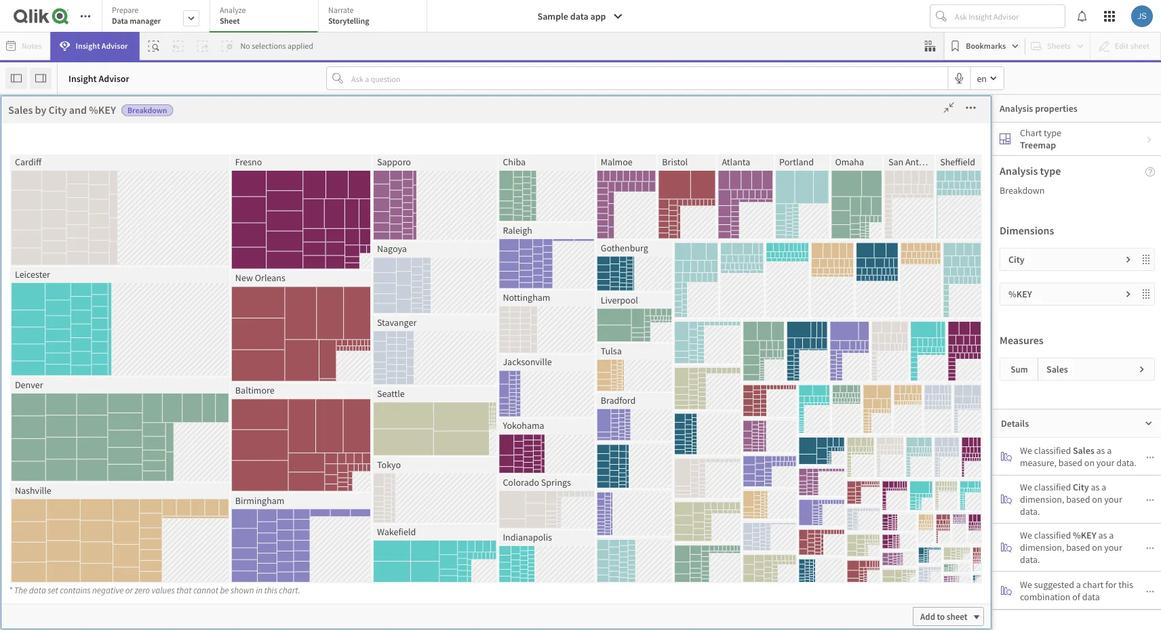 Task type: describe. For each thing, give the bounding box(es) containing it.
1 vertical spatial breakdown
[[1000, 184, 1045, 197]]

discover
[[387, 454, 421, 466]]

zero
[[135, 585, 150, 596]]

. any found insights can be saved to this sheet.
[[513, 415, 649, 466]]

build
[[799, 417, 819, 430]]

that
[[176, 585, 192, 596]]

analysis properties
[[1000, 102, 1078, 115]]

be inside . any found insights can be saved to this sheet.
[[587, 436, 597, 448]]

cost button
[[70, 238, 168, 251]]

Ask Insight Advisor text field
[[952, 5, 1065, 27]]

insight advisor button
[[51, 32, 139, 60]]

selections
[[252, 41, 286, 51]]

manager number menu item
[[70, 611, 194, 631]]

choose
[[377, 214, 428, 234]]

your for we classified city
[[1104, 494, 1122, 506]]

a for we classified city
[[1102, 482, 1106, 494]]

customer for customer number
[[77, 293, 115, 305]]

chart
[[1020, 127, 1042, 139]]

manager number button
[[70, 618, 168, 630]]

date button
[[70, 320, 168, 332]]

location
[[77, 537, 111, 549]]

1 fields button from the left
[[0, 95, 69, 138]]

customer menu item
[[70, 258, 194, 286]]

sample data app button
[[529, 5, 632, 27]]

analyze image for measure,
[[1001, 451, 1012, 462]]

we suggested a chart for this combination of data button
[[993, 572, 1161, 610]]

chart type treemap
[[1020, 127, 1061, 151]]

%key button
[[70, 157, 168, 169]]

1 horizontal spatial small image
[[1145, 136, 1154, 144]]

chart inside the we suggested a chart for this combination of data
[[1083, 579, 1104, 591]]

let
[[448, 397, 458, 409]]

1 horizontal spatial in
[[583, 397, 591, 409]]

invoice number menu item
[[70, 421, 194, 448]]

to inside . save any insights you discover to this sheet.
[[422, 454, 431, 466]]

code
[[94, 211, 114, 223]]

treemap image
[[1000, 134, 1011, 144]]

1 vertical spatial the
[[593, 397, 606, 409]]

sum
[[1011, 364, 1028, 375]]

date
[[778, 209, 794, 219]]

0 horizontal spatial desc
[[77, 347, 95, 359]]

data left using
[[608, 397, 625, 409]]

add to sheet for sales by city and %key
[[511, 492, 558, 503]]

we classified sales
[[1020, 445, 1094, 457]]

advisor up the discover
[[394, 434, 422, 446]]

grosssales menu item
[[70, 367, 194, 394]]

item desc menu item
[[70, 448, 194, 475]]

2 master items button from the left
[[1, 139, 69, 182]]

(rolling
[[847, 543, 873, 553]]

grosssales
[[77, 374, 120, 386]]

date left against
[[731, 541, 752, 554]]

latitude button
[[70, 510, 168, 522]]

analysis type
[[1000, 164, 1061, 178]]

narrate storytelling
[[328, 5, 369, 26]]

dimension, for we classified %key
[[1020, 542, 1064, 554]]

analyze image
[[1001, 543, 1012, 553]]

* the data set contains negative or zero values that cannot be shown in this chart.
[[9, 585, 300, 596]]

invoice number
[[77, 428, 139, 440]]

more image for "full screen" icon
[[551, 205, 572, 218]]

sheet...
[[734, 214, 784, 234]]

negative
[[92, 585, 124, 596]]

en
[[977, 72, 987, 84]]

1 horizontal spatial desc
[[97, 455, 116, 468]]

fields
[[25, 120, 46, 131]]

option
[[452, 214, 497, 234]]

analysis for analysis type
[[1000, 164, 1038, 178]]

data
[[112, 16, 128, 26]]

treemap
[[1020, 139, 1056, 151]]

directly
[[406, 397, 436, 409]]

2 vertical spatial insight advisor
[[366, 434, 422, 446]]

sheet. inside . any found insights can be saved to this sheet.
[[568, 454, 593, 466]]

data inside the we suggested a chart for this combination of data
[[1082, 591, 1100, 603]]

storytelling
[[328, 16, 369, 26]]

sheet. for data
[[449, 454, 473, 466]]

a for we classified %key
[[1109, 530, 1114, 542]]

we for we suggested a chart for this combination of data
[[1020, 579, 1032, 591]]

move image for city
[[1141, 254, 1154, 265]]

saved
[[599, 436, 622, 448]]

ask
[[544, 416, 558, 428]]

to inside to start creating visualizations and build your new sheet.
[[786, 397, 795, 409]]

invoice number button
[[70, 428, 168, 440]]

classified for %key
[[1034, 530, 1071, 542]]

item desc button
[[70, 455, 168, 468]]

analyze sheet
[[220, 5, 246, 26]]

item number button
[[70, 483, 168, 495]]

applied
[[288, 41, 313, 51]]

. for data
[[431, 434, 433, 446]]

have a question?
[[541, 370, 620, 383]]

below
[[500, 214, 541, 234]]

we classified %key
[[1020, 530, 1096, 542]]

control
[[820, 543, 846, 553]]

you inside . save any insights you discover to this sheet.
[[371, 454, 385, 466]]

any
[[627, 415, 642, 428]]

this inside . any found insights can be saved to this sheet.
[[634, 436, 649, 448]]

a right have
[[567, 370, 572, 383]]

full screen image
[[529, 205, 551, 218]]

on for we classified sales
[[1084, 457, 1095, 469]]

invoice date
[[94, 401, 143, 413]]

as a dimension, based on your data. for city
[[1020, 482, 1122, 518]]

sheet
[[220, 16, 240, 26]]

create
[[707, 370, 738, 383]]

0 vertical spatial chart
[[649, 541, 673, 554]]

breakdown for exit full screen image
[[127, 105, 167, 116]]

new for find
[[532, 397, 549, 409]]

choose an option below to get started adding to this sheet... application
[[0, 0, 1161, 631]]

can
[[571, 436, 585, 448]]

we for we classified sales
[[1020, 445, 1032, 457]]

details
[[1001, 418, 1029, 430]]

item number
[[77, 483, 129, 495]]

mean)
[[874, 543, 897, 553]]

sales by city and date
[[233, 541, 336, 554]]

en button
[[971, 67, 1004, 90]]

cannot
[[193, 585, 218, 596]]

manager
[[130, 16, 161, 26]]

qlik
[[460, 397, 476, 409]]

a for we classified sales
[[1107, 445, 1112, 457]]

your for we classified %key
[[1104, 542, 1122, 554]]

properties
[[1035, 102, 1078, 115]]

control chart - sales over date against rolling mean
[[611, 541, 849, 554]]

smart search image
[[148, 41, 159, 52]]

search image
[[528, 416, 544, 428]]

as for %key
[[1098, 530, 1107, 542]]

explore for explore your data directly or let qlik generate insights for you with
[[335, 397, 365, 409]]

1 vertical spatial small image
[[1124, 290, 1133, 299]]

against
[[754, 541, 788, 554]]

0 horizontal spatial or
[[125, 585, 133, 596]]

prepare data manager
[[112, 5, 161, 26]]

master
[[14, 164, 36, 175]]

for inside the we suggested a chart for this combination of data
[[1105, 579, 1117, 591]]

edit sheet
[[738, 398, 776, 409]]

shown
[[231, 585, 254, 596]]

control
[[611, 541, 646, 554]]

advisor inside the insight advisor dropdown button
[[102, 41, 128, 51]]

use
[[696, 397, 713, 409]]

date menu item
[[70, 313, 194, 340]]

to inside . any found insights can be saved to this sheet.
[[624, 436, 632, 448]]

data left app at the right top
[[570, 10, 588, 22]]

item desc
[[77, 455, 116, 468]]

item for item number
[[77, 483, 95, 495]]

manager number
[[77, 618, 145, 630]]

1 vertical spatial insight advisor
[[68, 72, 129, 84]]

cancel button
[[931, 106, 981, 128]]

this inside . save any insights you discover to this sheet.
[[433, 454, 447, 466]]

analytics
[[762, 370, 804, 383]]

add for sales by date (ytd) and city
[[889, 492, 904, 503]]

with
[[446, 415, 464, 428]]

selections tool image
[[925, 41, 935, 52]]

found
[[513, 436, 536, 448]]

process
[[792, 543, 819, 553]]

based for sales
[[1059, 457, 1082, 469]]

add to sheet button for sales by city and %key
[[504, 488, 575, 507]]

number for invoice number
[[107, 428, 139, 440]]

classified for city
[[1034, 482, 1071, 494]]

set
[[48, 585, 58, 596]]

add for sales by city and %key
[[511, 492, 526, 503]]

advisor down the insight advisor dropdown button
[[99, 72, 129, 84]]

tab list inside choose an option below to get started adding to this sheet... application
[[102, 0, 432, 34]]

menu inside choose an option below to get started adding to this sheet... application
[[70, 150, 204, 631]]

. for question?
[[623, 415, 625, 428]]

data. for we classified sales
[[1116, 457, 1137, 469]]

analyze
[[220, 5, 246, 15]]

as for sales
[[1096, 445, 1105, 457]]



Task type: vqa. For each thing, say whether or not it's contained in the screenshot.
generate
yes



Task type: locate. For each thing, give the bounding box(es) containing it.
manager down the negative
[[77, 618, 111, 630]]

more image down en
[[960, 101, 982, 115]]

1 item from the top
[[77, 455, 95, 468]]

1 horizontal spatial chart
[[1083, 579, 1104, 591]]

this right (ytd)
[[706, 214, 731, 234]]

your inside to start creating visualizations and build your new sheet.
[[724, 436, 742, 448]]

manager button
[[70, 591, 168, 603]]

sheet. for analytics
[[763, 436, 787, 448]]

sum button
[[1000, 359, 1038, 380]]

using
[[627, 397, 649, 409]]

a right suggested
[[1076, 579, 1081, 591]]

mean
[[823, 541, 849, 554]]

bookmarks
[[966, 41, 1006, 51]]

customer number button
[[70, 293, 168, 305]]

2 vertical spatial on
[[1092, 542, 1102, 554]]

explore your data directly or let qlik generate insights for you with
[[335, 397, 476, 428]]

0 vertical spatial or
[[438, 397, 446, 409]]

1 vertical spatial customer
[[77, 293, 115, 305]]

date up the choose
[[384, 157, 403, 169]]

0 horizontal spatial sheet.
[[449, 454, 473, 466]]

2 move image from the top
[[1141, 289, 1154, 300]]

data. for we classified %key
[[1020, 554, 1040, 566]]

no
[[240, 41, 250, 51]]

move image for %key
[[1141, 289, 1154, 300]]

creating
[[692, 417, 724, 430]]

exit full screen image
[[938, 101, 960, 115]]

advisor up saved
[[586, 416, 614, 428]]

1 horizontal spatial over
[[708, 541, 729, 554]]

values
[[152, 585, 175, 596]]

in
[[583, 397, 591, 409], [256, 585, 263, 596]]

0 horizontal spatial in
[[256, 585, 263, 596]]

0 vertical spatial new
[[740, 370, 759, 383]]

1 horizontal spatial more image
[[960, 101, 982, 115]]

1 vertical spatial be
[[220, 585, 229, 596]]

for down the directly
[[417, 415, 428, 428]]

insights
[[550, 397, 581, 409], [384, 415, 415, 428], [538, 436, 569, 448], [338, 454, 369, 466]]

desc up grosssales
[[77, 347, 95, 359]]

a inside the we suggested a chart for this combination of data
[[1076, 579, 1081, 591]]

data left the directly
[[387, 397, 404, 409]]

started
[[587, 214, 635, 234]]

2 vertical spatial analyze image
[[1001, 586, 1012, 596]]

2 vertical spatial classified
[[1034, 530, 1071, 542]]

customer button
[[70, 266, 168, 278]]

we down "measure,"
[[1020, 482, 1032, 494]]

date down 'grosssales' 'menu item'
[[125, 401, 143, 413]]

1 horizontal spatial breakdown
[[353, 209, 392, 219]]

we down details
[[1020, 445, 1032, 457]]

1 analyze image from the top
[[1001, 451, 1012, 462]]

explore
[[368, 370, 403, 383], [335, 397, 365, 409]]

the
[[14, 585, 27, 596]]

. left save
[[431, 434, 433, 446]]

analysis for analysis properties
[[1000, 102, 1033, 115]]

help image
[[1145, 167, 1155, 176]]

date left (ytd)
[[652, 207, 673, 220]]

0 vertical spatial small image
[[1145, 136, 1154, 144]]

sales by city and %key for "full screen" icon
[[233, 207, 341, 220]]

customer
[[77, 266, 115, 278], [77, 293, 115, 305]]

0 vertical spatial analyze image
[[1001, 451, 1012, 462]]

this down save
[[433, 454, 447, 466]]

1 vertical spatial data.
[[1020, 506, 1040, 518]]

. left any
[[623, 415, 625, 428]]

item inside menu item
[[77, 483, 95, 495]]

this left 'chart.'
[[264, 585, 277, 596]]

you left the discover
[[371, 454, 385, 466]]

0 vertical spatial type
[[1044, 127, 1061, 139]]

based up we classified city
[[1059, 457, 1082, 469]]

for inside explore your data directly or let qlik generate insights for you with
[[417, 415, 428, 428]]

explore for explore the data
[[368, 370, 403, 383]]

your up we suggested a chart for this combination of data button
[[1104, 542, 1122, 554]]

more image for exit full screen image
[[960, 101, 982, 115]]

insights inside . any found insights can be saved to this sheet.
[[538, 436, 569, 448]]

insight inside dropdown button
[[76, 41, 100, 51]]

tab list
[[102, 0, 432, 34]]

2 horizontal spatial sheet.
[[763, 436, 787, 448]]

this down any
[[634, 436, 649, 448]]

Ask a question text field
[[349, 67, 948, 89]]

0 vertical spatial for
[[417, 415, 428, 428]]

classified down we classified city
[[1034, 530, 1071, 542]]

0 horizontal spatial sales by city and %key
[[8, 103, 116, 117]]

2 as a dimension, based on your data. from the top
[[1020, 530, 1122, 566]]

location menu item
[[70, 530, 194, 557]]

we down we classified city
[[1020, 530, 1032, 542]]

insight advisor down the insight advisor dropdown button
[[68, 72, 129, 84]]

manager for manager
[[77, 591, 111, 603]]

invoice for invoice number
[[77, 428, 105, 440]]

new right find
[[532, 397, 549, 409]]

customer down customer button
[[77, 293, 115, 305]]

city menu item
[[70, 177, 194, 204]]

insight advisor inside dropdown button
[[76, 41, 128, 51]]

0 horizontal spatial add
[[511, 492, 526, 503]]

1 vertical spatial on
[[1092, 494, 1102, 506]]

0 horizontal spatial over
[[369, 543, 385, 553]]

0 horizontal spatial for
[[417, 415, 428, 428]]

insight
[[76, 41, 100, 51], [68, 72, 97, 84], [559, 416, 585, 428], [366, 434, 392, 446]]

manager menu item
[[70, 584, 194, 611]]

1 horizontal spatial be
[[587, 436, 597, 448]]

0 horizontal spatial explore
[[335, 397, 365, 409]]

item number menu item
[[70, 475, 194, 503]]

menu
[[70, 150, 204, 631]]

longitude button
[[70, 564, 168, 576]]

0 vertical spatial invoice
[[94, 401, 123, 413]]

data. for we classified city
[[1020, 506, 1040, 518]]

number down customer menu item
[[117, 293, 149, 305]]

hide assets image
[[11, 73, 22, 84]]

1 horizontal spatial .
[[623, 415, 625, 428]]

3 analyze image from the top
[[1001, 586, 1012, 596]]

number inside menu item
[[97, 483, 129, 495]]

explore up explore your data directly or let qlik generate insights for you with
[[368, 370, 403, 383]]

4 we from the top
[[1020, 579, 1032, 591]]

. inside . save any insights you discover to this sheet.
[[431, 434, 433, 446]]

0 vertical spatial on
[[1084, 457, 1095, 469]]

in up the ask insight advisor
[[583, 397, 591, 409]]

explore inside explore your data directly or let qlik generate insights for you with
[[335, 397, 365, 409]]

0 vertical spatial item
[[77, 455, 95, 468]]

0 horizontal spatial you
[[371, 454, 385, 466]]

1 vertical spatial analysis
[[1000, 164, 1038, 178]]

based for %key
[[1066, 542, 1090, 554]]

as a measure, based on your data.
[[1020, 445, 1137, 469]]

analyze image left combination
[[1001, 586, 1012, 596]]

sheet. down visualizations
[[763, 436, 787, 448]]

be right can
[[587, 436, 597, 448]]

you left with on the left of the page
[[430, 415, 444, 428]]

add to sheet button for sales by date (ytd) and city
[[882, 488, 953, 507]]

add
[[511, 492, 526, 503], [889, 492, 904, 503], [920, 611, 935, 623]]

the up the directly
[[405, 370, 420, 383]]

analyze image for dimension,
[[1001, 494, 1012, 505]]

sales by city and %key for exit full screen image
[[8, 103, 116, 117]]

1 horizontal spatial explore
[[368, 370, 403, 383]]

0 horizontal spatial more image
[[551, 205, 572, 218]]

0 vertical spatial as
[[1096, 445, 1105, 457]]

item inside menu item
[[77, 455, 95, 468]]

insights inside explore your data directly or let qlik generate insights for you with
[[384, 415, 415, 428]]

type for analysis type
[[1040, 164, 1061, 178]]

1 vertical spatial sales by city and %key
[[233, 207, 341, 220]]

invoice inside 'menu item'
[[94, 401, 123, 413]]

0 vertical spatial .
[[623, 415, 625, 428]]

number inside menu item
[[113, 618, 145, 630]]

0 horizontal spatial small image
[[1124, 290, 1133, 299]]

customer for customer
[[77, 266, 115, 278]]

1 horizontal spatial or
[[438, 397, 446, 409]]

date inside date menu item
[[94, 320, 113, 332]]

2 analysis from the top
[[1000, 164, 1038, 178]]

process control (rolling mean)
[[792, 543, 897, 553]]

insights inside . save any insights you discover to this sheet.
[[338, 454, 369, 466]]

over
[[708, 541, 729, 554], [369, 543, 385, 553]]

as
[[1096, 445, 1105, 457], [1091, 482, 1100, 494], [1098, 530, 1107, 542]]

question?
[[575, 370, 620, 383]]

based inside as a measure, based on your data.
[[1059, 457, 1082, 469]]

customer number
[[77, 293, 149, 305]]

1 vertical spatial explore
[[335, 397, 365, 409]]

sheet. down can
[[568, 454, 593, 466]]

we left suggested
[[1020, 579, 1032, 591]]

as for city
[[1091, 482, 1100, 494]]

we inside the we suggested a chart for this combination of data
[[1020, 579, 1032, 591]]

type inside chart type treemap
[[1044, 127, 1061, 139]]

1 vertical spatial more image
[[551, 205, 572, 218]]

type for chart type treemap
[[1044, 127, 1061, 139]]

find new insights in the data using
[[512, 397, 649, 409]]

we classified city
[[1020, 482, 1089, 494]]

as inside as a measure, based on your data.
[[1096, 445, 1105, 457]]

on for we classified %key
[[1092, 542, 1102, 554]]

type down "treemap"
[[1040, 164, 1061, 178]]

item
[[77, 455, 95, 468], [77, 483, 95, 495]]

2 vertical spatial based
[[1066, 542, 1090, 554]]

visualizations
[[726, 417, 780, 430]]

longitude menu item
[[70, 557, 194, 584]]

based up we suggested a chart for this combination of data button
[[1066, 542, 1090, 554]]

data left set
[[29, 585, 46, 596]]

your
[[367, 397, 385, 409], [724, 436, 742, 448], [1097, 457, 1115, 469], [1104, 494, 1122, 506], [1104, 542, 1122, 554]]

1 we from the top
[[1020, 445, 1032, 457]]

2 vertical spatial data.
[[1020, 554, 1040, 566]]

1 horizontal spatial you
[[430, 415, 444, 428]]

as a dimension, based on your data. for %key
[[1020, 530, 1122, 566]]

0 vertical spatial dimension,
[[1020, 494, 1064, 506]]

2 horizontal spatial breakdown
[[1000, 184, 1045, 197]]

number for customer number
[[117, 293, 149, 305]]

0 vertical spatial the
[[405, 370, 420, 383]]

on up we classified city
[[1084, 457, 1095, 469]]

city code button
[[70, 211, 168, 223]]

analysis down "treemap"
[[1000, 164, 1038, 178]]

1 vertical spatial classified
[[1034, 482, 1071, 494]]

city code menu item
[[70, 204, 194, 231]]

you inside explore your data directly or let qlik generate insights for you with
[[430, 415, 444, 428]]

0 vertical spatial analysis
[[1000, 102, 1033, 115]]

1 vertical spatial chart
[[1083, 579, 1104, 591]]

0 vertical spatial insight advisor
[[76, 41, 128, 51]]

2 manager from the top
[[77, 618, 111, 630]]

find
[[512, 397, 530, 409]]

invoice for invoice date
[[94, 401, 123, 413]]

0 vertical spatial sales by city and %key
[[8, 103, 116, 117]]

for right of
[[1105, 579, 1117, 591]]

2 vertical spatial breakdown
[[353, 209, 392, 219]]

manager for manager number
[[77, 618, 111, 630]]

1 move image from the top
[[1141, 254, 1154, 265]]

to
[[769, 209, 776, 219], [545, 214, 559, 234], [688, 214, 703, 234], [786, 397, 795, 409], [624, 436, 632, 448], [422, 454, 431, 466], [528, 492, 536, 503], [906, 492, 914, 503], [937, 611, 945, 623]]

small image
[[1145, 136, 1154, 144], [1124, 290, 1133, 299]]

1 horizontal spatial the
[[593, 397, 606, 409]]

for
[[417, 415, 428, 428], [1105, 579, 1117, 591]]

date left the trend
[[314, 541, 336, 554]]

2 dimension, from the top
[[1020, 542, 1064, 554]]

insights up the ask insight advisor
[[550, 397, 581, 409]]

1 vertical spatial .
[[431, 434, 433, 446]]

invoice date button
[[70, 401, 168, 413]]

as down as a measure, based on your data.
[[1091, 482, 1100, 494]]

2 fields button from the left
[[1, 95, 69, 138]]

generate
[[347, 415, 382, 428]]

dimension, right analyze icon
[[1020, 542, 1064, 554]]

1 vertical spatial new
[[532, 397, 549, 409]]

number for manager number
[[113, 618, 145, 630]]

have
[[541, 370, 565, 383]]

we suggested a chart for this combination of data
[[1020, 579, 1133, 603]]

invoice date menu item
[[70, 394, 194, 421]]

0 horizontal spatial be
[[220, 585, 229, 596]]

0 vertical spatial based
[[1059, 457, 1082, 469]]

. inside . any found insights can be saved to this sheet.
[[623, 415, 625, 428]]

manager inside manager number menu item
[[77, 618, 111, 630]]

city button
[[70, 184, 168, 196]]

1 vertical spatial manager
[[77, 618, 111, 630]]

edit image
[[722, 397, 738, 410]]

1 master items button from the left
[[0, 139, 69, 182]]

move image
[[1141, 254, 1154, 265], [1141, 289, 1154, 300]]

insights down ask
[[538, 436, 569, 448]]

data
[[570, 10, 588, 22], [423, 370, 443, 383], [387, 397, 404, 409], [608, 397, 625, 409], [29, 585, 46, 596], [1082, 591, 1100, 603]]

explore the data
[[368, 370, 443, 383]]

1 classified from the top
[[1034, 445, 1071, 457]]

hide properties image
[[35, 73, 46, 84]]

tab list containing prepare
[[102, 0, 432, 34]]

your for we classified sales
[[1097, 457, 1115, 469]]

data up the directly
[[423, 370, 443, 383]]

0 vertical spatial desc
[[77, 347, 95, 359]]

app
[[590, 10, 606, 22]]

this right of
[[1119, 579, 1133, 591]]

1 horizontal spatial for
[[1105, 579, 1117, 591]]

to start creating visualizations and build your new sheet.
[[692, 397, 819, 448]]

analyze image up analyze icon
[[1001, 494, 1012, 505]]

no selections applied
[[240, 41, 313, 51]]

small image
[[1124, 256, 1133, 264], [1138, 365, 1146, 374], [1145, 420, 1153, 428], [1146, 453, 1154, 462], [1146, 496, 1154, 505], [1146, 545, 1154, 553], [1146, 588, 1154, 596]]

more image right below
[[551, 205, 572, 218]]

data.
[[1116, 457, 1137, 469], [1020, 506, 1040, 518], [1020, 554, 1040, 566]]

desc down invoice number
[[97, 455, 116, 468]]

item up item number
[[77, 455, 95, 468]]

data. inside as a measure, based on your data.
[[1116, 457, 1137, 469]]

3 we from the top
[[1020, 530, 1032, 542]]

on up we suggested a chart for this combination of data button
[[1092, 542, 1102, 554]]

on for we classified city
[[1092, 494, 1102, 506]]

master items
[[14, 164, 57, 175]]

2 vertical spatial as
[[1098, 530, 1107, 542]]

0 vertical spatial customer
[[77, 266, 115, 278]]

analysis up chart
[[1000, 102, 1033, 115]]

%key menu item
[[70, 150, 194, 177]]

chart right of
[[1083, 579, 1104, 591]]

dimension, down "measure,"
[[1020, 494, 1064, 506]]

new inside to start creating visualizations and build your new sheet.
[[744, 436, 761, 448]]

3 classified from the top
[[1034, 530, 1071, 542]]

dimensions
[[1000, 224, 1054, 237]]

data inside explore your data directly or let qlik generate insights for you with
[[387, 397, 404, 409]]

this inside the we suggested a chart for this combination of data
[[1119, 579, 1133, 591]]

2 analyze image from the top
[[1001, 494, 1012, 505]]

1 vertical spatial desc
[[97, 455, 116, 468]]

your inside as a measure, based on your data.
[[1097, 457, 1115, 469]]

0 vertical spatial move image
[[1141, 254, 1154, 265]]

insights down the directly
[[384, 415, 415, 428]]

2 item from the top
[[77, 483, 95, 495]]

invoice up item desc
[[77, 428, 105, 440]]

%key inside menu item
[[77, 157, 99, 169]]

cancel
[[943, 111, 970, 123]]

1 horizontal spatial add
[[889, 492, 904, 503]]

you
[[430, 415, 444, 428], [371, 454, 385, 466]]

customer down cost
[[77, 266, 115, 278]]

analyze image
[[1001, 451, 1012, 462], [1001, 494, 1012, 505], [1001, 586, 1012, 596]]

date inside the invoice date 'menu item'
[[125, 401, 143, 413]]

the down question?
[[593, 397, 606, 409]]

0 vertical spatial classified
[[1034, 445, 1071, 457]]

in right shown
[[256, 585, 263, 596]]

number down item desc 'button'
[[97, 483, 129, 495]]

2 classified from the top
[[1034, 482, 1071, 494]]

1 vertical spatial you
[[371, 454, 385, 466]]

manager
[[77, 591, 111, 603], [77, 618, 111, 630]]

manager inside manager menu item
[[77, 591, 111, 603]]

insight advisor up the discover
[[366, 434, 422, 446]]

1 vertical spatial dimension,
[[1020, 542, 1064, 554]]

new right create
[[740, 370, 759, 383]]

trend over time
[[347, 543, 402, 553]]

as right we classified sales
[[1096, 445, 1105, 457]]

1 horizontal spatial sales by city and %key
[[233, 207, 341, 220]]

number for item number
[[97, 483, 129, 495]]

longitude
[[77, 564, 117, 576]]

john smith image
[[1131, 5, 1153, 27]]

Search assets text field
[[70, 96, 204, 121]]

rolling
[[791, 541, 821, 554]]

1 vertical spatial item
[[77, 483, 95, 495]]

measure,
[[1020, 457, 1057, 469]]

insight advisor
[[76, 41, 128, 51], [68, 72, 129, 84], [366, 434, 422, 446]]

your right we classified sales
[[1097, 457, 1115, 469]]

0 vertical spatial as a dimension, based on your data.
[[1020, 482, 1122, 518]]

latitude menu item
[[70, 503, 194, 530]]

chart.
[[279, 585, 300, 596]]

item up latitude
[[77, 483, 95, 495]]

items
[[38, 164, 57, 175]]

your up generate
[[367, 397, 385, 409]]

as a dimension, based on your data. up suggested
[[1020, 530, 1122, 566]]

number up item desc 'button'
[[107, 428, 139, 440]]

data right of
[[1082, 591, 1100, 603]]

year to date
[[752, 209, 794, 219]]

based
[[1059, 457, 1082, 469], [1066, 494, 1090, 506], [1066, 542, 1090, 554]]

1 vertical spatial based
[[1066, 494, 1090, 506]]

manager down longitude
[[77, 591, 111, 603]]

of
[[1072, 591, 1080, 603]]

any
[[456, 434, 471, 446]]

1 manager from the top
[[77, 591, 111, 603]]

add to sheet for sales by date (ytd) and city
[[889, 492, 936, 503]]

0 vertical spatial be
[[587, 436, 597, 448]]

advisor down data
[[102, 41, 128, 51]]

0 vertical spatial in
[[583, 397, 591, 409]]

we for we classified %key
[[1020, 530, 1032, 542]]

1 dimension, from the top
[[1020, 494, 1064, 506]]

be left shown
[[220, 585, 229, 596]]

or inside explore your data directly or let qlik generate insights for you with
[[438, 397, 446, 409]]

new for create
[[740, 370, 759, 383]]

trend
[[347, 543, 368, 553]]

master items button
[[0, 139, 69, 182], [1, 139, 69, 182]]

1 vertical spatial or
[[125, 585, 133, 596]]

1 horizontal spatial sheet.
[[568, 454, 593, 466]]

or left the zero
[[125, 585, 133, 596]]

bookmarks button
[[947, 35, 1022, 57]]

a right we classified sales
[[1107, 445, 1112, 457]]

your inside explore your data directly or let qlik generate insights for you with
[[367, 397, 385, 409]]

on right we classified city
[[1092, 494, 1102, 506]]

date down customer number
[[94, 320, 113, 332]]

a inside as a measure, based on your data.
[[1107, 445, 1112, 457]]

2 customer from the top
[[77, 293, 115, 305]]

type
[[1044, 127, 1061, 139], [1040, 164, 1061, 178]]

sheet. inside . save any insights you discover to this sheet.
[[449, 454, 473, 466]]

1 customer from the top
[[77, 266, 115, 278]]

1 vertical spatial analyze image
[[1001, 494, 1012, 505]]

chart left - on the bottom
[[649, 541, 673, 554]]

2 we from the top
[[1020, 482, 1032, 494]]

0 vertical spatial you
[[430, 415, 444, 428]]

2 vertical spatial new
[[744, 436, 761, 448]]

we for we classified city
[[1020, 482, 1032, 494]]

sales by city and %key
[[8, 103, 116, 117], [233, 207, 341, 220]]

2 horizontal spatial add
[[920, 611, 935, 623]]

and inside to start creating visualizations and build your new sheet.
[[782, 417, 797, 430]]

sales
[[8, 103, 33, 117], [243, 157, 264, 169], [233, 207, 258, 220], [611, 207, 636, 220], [1046, 364, 1068, 376], [1073, 445, 1094, 457], [233, 541, 258, 554], [681, 541, 706, 554]]

0 horizontal spatial chart
[[649, 541, 673, 554]]

deselect field image
[[623, 159, 631, 167]]

menu containing %key
[[70, 150, 204, 631]]

or
[[438, 397, 446, 409], [125, 585, 133, 596]]

or left let
[[438, 397, 446, 409]]

desc button
[[70, 347, 168, 359]]

invoice inside menu item
[[77, 428, 105, 440]]

as a dimension, based on your data. up we classified %key
[[1020, 482, 1122, 518]]

customer number menu item
[[70, 286, 194, 313]]

classified down "measure,"
[[1034, 482, 1071, 494]]

sheet. down any
[[449, 454, 473, 466]]

your down as a measure, based on your data.
[[1104, 494, 1122, 506]]

item for item desc
[[77, 455, 95, 468]]

more image
[[960, 101, 982, 115], [551, 205, 572, 218]]

your down visualizations
[[724, 436, 742, 448]]

a down as a measure, based on your data.
[[1102, 482, 1106, 494]]

type right chart
[[1044, 127, 1061, 139]]

1 vertical spatial as
[[1091, 482, 1100, 494]]

number
[[117, 293, 149, 305], [107, 428, 139, 440], [97, 483, 129, 495], [113, 618, 145, 630]]

1 analysis from the top
[[1000, 102, 1033, 115]]

insights down generate
[[338, 454, 369, 466]]

fields button
[[0, 95, 69, 138], [1, 95, 69, 138]]

small image inside we suggested a chart for this combination of data button
[[1146, 588, 1154, 596]]

over left time
[[369, 543, 385, 553]]

1 vertical spatial for
[[1105, 579, 1117, 591]]

0 vertical spatial more image
[[960, 101, 982, 115]]

breakdown
[[127, 105, 167, 116], [1000, 184, 1045, 197], [353, 209, 392, 219]]

dimension, for we classified city
[[1020, 494, 1064, 506]]

0 vertical spatial manager
[[77, 591, 111, 603]]

as right we classified %key
[[1098, 530, 1107, 542]]

over right - on the bottom
[[708, 541, 729, 554]]

0 horizontal spatial the
[[405, 370, 420, 383]]

invoice up invoice number
[[94, 401, 123, 413]]

sheet. inside to start creating visualizations and build your new sheet.
[[763, 436, 787, 448]]

a right we classified %key
[[1109, 530, 1114, 542]]

1 vertical spatial as a dimension, based on your data.
[[1020, 530, 1122, 566]]

1 vertical spatial in
[[256, 585, 263, 596]]

desc menu item
[[70, 340, 194, 367]]

1 as a dimension, based on your data. from the top
[[1020, 482, 1122, 518]]

cost menu item
[[70, 231, 194, 258]]

based for city
[[1066, 494, 1090, 506]]

classified for sales
[[1034, 445, 1071, 457]]

number down manager menu item on the bottom left of page
[[113, 618, 145, 630]]

1 vertical spatial move image
[[1141, 289, 1154, 300]]

0 vertical spatial data.
[[1116, 457, 1137, 469]]

0 horizontal spatial .
[[431, 434, 433, 446]]

based up we classified %key
[[1066, 494, 1090, 506]]

breakdown for "full screen" icon
[[353, 209, 392, 219]]

on inside as a measure, based on your data.
[[1084, 457, 1095, 469]]



